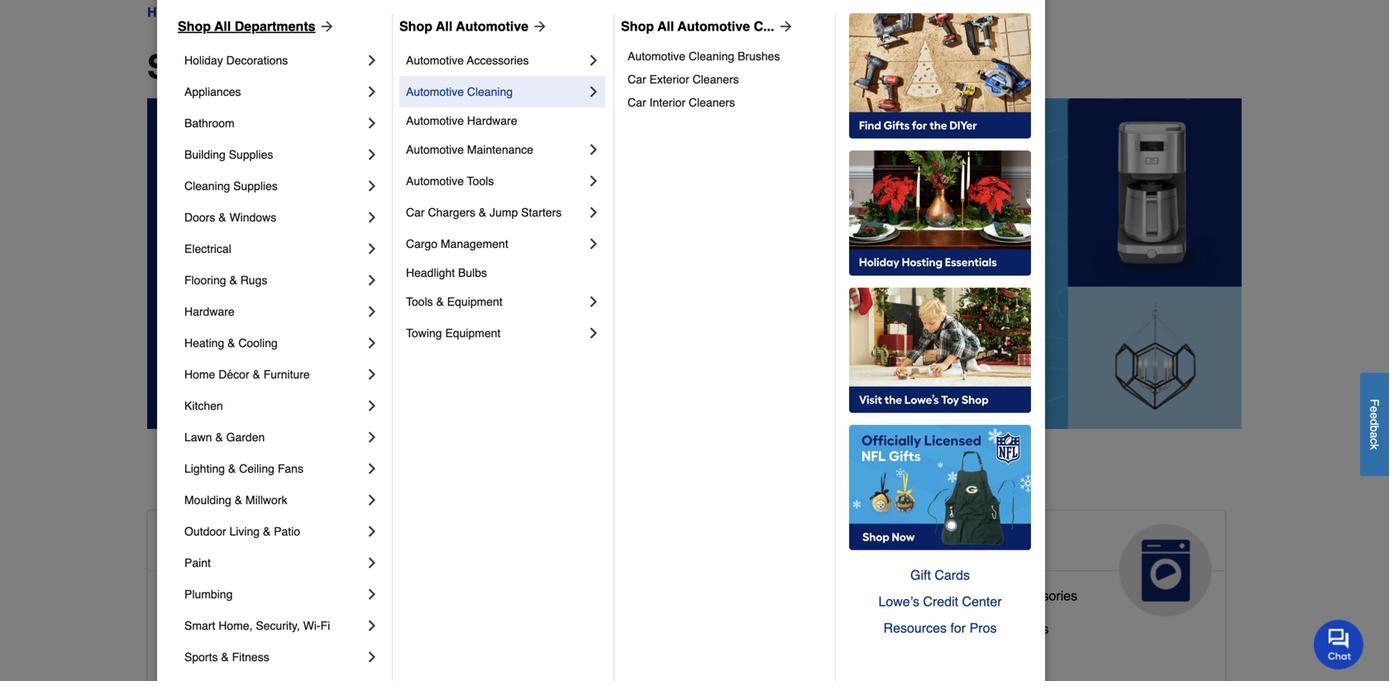 Task type: locate. For each thing, give the bounding box(es) containing it.
furniture down heating & cooling link
[[264, 368, 310, 381]]

paint
[[185, 557, 211, 570]]

car
[[628, 73, 647, 86], [628, 96, 647, 109], [406, 206, 425, 219]]

equipment down tools & equipment
[[446, 327, 501, 340]]

automotive tools
[[406, 175, 494, 188]]

automotive up exterior
[[628, 50, 686, 63]]

& left "millwork"
[[235, 494, 242, 507]]

all for shop all automotive
[[436, 19, 453, 34]]

1 vertical spatial appliances link
[[885, 511, 1226, 617]]

& inside home décor & furniture link
[[253, 368, 260, 381]]

moulding & millwork
[[185, 494, 287, 507]]

& right the parts
[[995, 589, 1004, 604]]

shop all automotive c...
[[621, 19, 775, 34]]

& down the 'accessible bedroom' link on the left bottom of page
[[221, 651, 229, 664]]

shop for shop all automotive c...
[[621, 19, 654, 34]]

2 horizontal spatial shop
[[621, 19, 654, 34]]

all down shop all departments 'link'
[[239, 48, 280, 86]]

& left pros
[[959, 622, 968, 637]]

tools down the headlight
[[406, 295, 433, 309]]

& right animal
[[614, 531, 630, 558]]

patio
[[274, 525, 300, 539]]

lighting
[[185, 462, 225, 476]]

1 horizontal spatial appliances
[[899, 531, 1022, 558]]

appliances
[[185, 85, 241, 98], [899, 531, 1022, 558]]

shop all automotive link
[[400, 17, 549, 36]]

chargers
[[428, 206, 476, 219]]

& inside accessible entry & home link
[[263, 655, 272, 670]]

1 vertical spatial appliances
[[899, 531, 1022, 558]]

supplies up houses,
[[589, 615, 640, 630]]

0 vertical spatial accessories
[[467, 54, 529, 67]]

1 vertical spatial hardware
[[185, 305, 235, 319]]

appliances down holiday
[[185, 85, 241, 98]]

automotive up automotive tools at the top
[[406, 143, 464, 156]]

& down the headlight bulbs
[[436, 295, 444, 309]]

a
[[1369, 432, 1382, 439]]

all inside "link"
[[658, 19, 675, 34]]

car inside "link"
[[406, 206, 425, 219]]

automotive up the automotive hardware on the left
[[406, 85, 464, 98]]

arrow right image inside shop all departments 'link'
[[316, 18, 336, 35]]

flooring & rugs
[[185, 274, 268, 287]]

b
[[1369, 426, 1382, 432]]

smart home, security, wi-fi
[[185, 620, 330, 633]]

& right décor
[[253, 368, 260, 381]]

chevron right image for kitchen
[[364, 398, 381, 415]]

2 vertical spatial car
[[406, 206, 425, 219]]

cleaners down automotive cleaning brushes link
[[693, 73, 739, 86]]

automotive up chargers
[[406, 175, 464, 188]]

supplies inside livestock supplies link
[[589, 615, 640, 630]]

home link
[[147, 2, 184, 22]]

appliances up cards
[[899, 531, 1022, 558]]

cleaning down the automotive accessories link
[[467, 85, 513, 98]]

all up holiday decorations
[[214, 19, 231, 34]]

automotive hardware
[[406, 114, 518, 127]]

automotive for automotive cleaning brushes
[[628, 50, 686, 63]]

1 vertical spatial cleaning
[[467, 85, 513, 98]]

chevron right image
[[364, 84, 381, 100], [586, 84, 602, 100], [364, 115, 381, 132], [364, 146, 381, 163], [586, 173, 602, 189], [364, 178, 381, 194], [586, 204, 602, 221], [364, 272, 381, 289], [586, 294, 602, 310], [364, 304, 381, 320], [364, 367, 381, 383], [364, 398, 381, 415], [364, 461, 381, 477]]

2 arrow right image from the left
[[529, 18, 549, 35]]

brushes
[[738, 50, 781, 63]]

outdoor living & patio
[[185, 525, 300, 539]]

cleaning inside "link"
[[467, 85, 513, 98]]

supplies up windows
[[233, 180, 278, 193]]

1 horizontal spatial furniture
[[656, 648, 709, 663]]

automotive up automotive cleaning
[[406, 54, 464, 67]]

tools up car chargers & jump starters
[[467, 175, 494, 188]]

0 horizontal spatial accessories
[[467, 54, 529, 67]]

bathroom up building
[[185, 117, 235, 130]]

furniture right houses,
[[656, 648, 709, 663]]

windows
[[230, 211, 277, 224]]

0 horizontal spatial appliances
[[185, 85, 241, 98]]

chevron right image for tools & equipment
[[586, 294, 602, 310]]

cleaners for car interior cleaners
[[689, 96, 735, 109]]

supplies for building supplies
[[229, 148, 273, 161]]

visit the lowe's toy shop. image
[[850, 288, 1032, 414]]

supplies
[[229, 148, 273, 161], [233, 180, 278, 193], [589, 615, 640, 630]]

lowe's credit center
[[879, 594, 1002, 610]]

cleaning supplies link
[[185, 170, 364, 202]]

cleaning up car exterior cleaners link
[[689, 50, 735, 63]]

0 vertical spatial pet
[[637, 531, 673, 558]]

chevron right image
[[364, 52, 381, 69], [586, 52, 602, 69], [586, 141, 602, 158], [364, 209, 381, 226], [586, 236, 602, 252], [364, 241, 381, 257], [586, 325, 602, 342], [364, 335, 381, 352], [364, 429, 381, 446], [364, 492, 381, 509], [364, 524, 381, 540], [364, 555, 381, 572], [364, 587, 381, 603], [364, 618, 381, 635], [364, 649, 381, 666]]

arrow right image up the automotive accessories link
[[529, 18, 549, 35]]

heating & cooling link
[[185, 328, 364, 359]]

accessible for accessible bedroom
[[161, 622, 225, 637]]

enjoy savings year-round. no matter what you're shopping for, find what you need at a great price. image
[[147, 98, 1243, 429]]

departments inside 'link'
[[235, 19, 316, 34]]

& inside pet beds, houses, & furniture link
[[643, 648, 652, 663]]

0 vertical spatial cleaning
[[689, 50, 735, 63]]

building supplies
[[185, 148, 273, 161]]

appliances link down the decorations
[[185, 76, 364, 108]]

accessories up 'automotive cleaning' "link"
[[467, 54, 529, 67]]

flooring
[[185, 274, 226, 287]]

animal & pet care
[[530, 531, 673, 584]]

appliances link
[[185, 76, 364, 108], [885, 511, 1226, 617]]

1 horizontal spatial shop
[[400, 19, 433, 34]]

1 vertical spatial car
[[628, 96, 647, 109]]

equipment down bulbs
[[447, 295, 503, 309]]

0 vertical spatial car
[[628, 73, 647, 86]]

& left the patio
[[263, 525, 271, 539]]

accessible home image
[[383, 524, 475, 617]]

holiday decorations link
[[185, 45, 364, 76]]

& right lawn
[[215, 431, 223, 444]]

e up d
[[1369, 406, 1382, 413]]

chevron right image for sports & fitness
[[364, 649, 381, 666]]

0 vertical spatial furniture
[[264, 368, 310, 381]]

1 arrow right image from the left
[[316, 18, 336, 35]]

shop up automotive accessories
[[400, 19, 433, 34]]

supplies up cleaning supplies
[[229, 148, 273, 161]]

cleaners down car exterior cleaners link
[[689, 96, 735, 109]]

livestock
[[530, 615, 585, 630]]

bathroom up "smart home, security, wi-fi"
[[228, 589, 286, 604]]

animal & pet care link
[[517, 511, 857, 617]]

0 vertical spatial equipment
[[447, 295, 503, 309]]

shop up holiday
[[178, 19, 211, 34]]

interior
[[650, 96, 686, 109]]

fans
[[278, 462, 304, 476]]

shop inside 'link'
[[178, 19, 211, 34]]

1 vertical spatial equipment
[[446, 327, 501, 340]]

equipment
[[447, 295, 503, 309], [446, 327, 501, 340]]

0 horizontal spatial furniture
[[264, 368, 310, 381]]

all
[[214, 19, 231, 34], [436, 19, 453, 34], [658, 19, 675, 34], [239, 48, 280, 86]]

resources for pros
[[884, 621, 997, 636]]

shop for shop all departments
[[178, 19, 211, 34]]

tools & equipment
[[406, 295, 503, 309]]

outdoor
[[185, 525, 226, 539]]

equipment inside "tools & equipment" link
[[447, 295, 503, 309]]

cleaning down building
[[185, 180, 230, 193]]

1 vertical spatial cleaners
[[689, 96, 735, 109]]

plumbing link
[[185, 579, 364, 611]]

building
[[185, 148, 226, 161]]

cargo management link
[[406, 228, 586, 260]]

0 horizontal spatial tools
[[406, 295, 433, 309]]

car chargers & jump starters link
[[406, 197, 586, 228]]

chillers
[[1005, 622, 1049, 637]]

departments for shop
[[235, 19, 316, 34]]

1 vertical spatial tools
[[406, 295, 433, 309]]

find gifts for the diyer. image
[[850, 13, 1032, 139]]

car left interior
[[628, 96, 647, 109]]

1 horizontal spatial arrow right image
[[529, 18, 549, 35]]

all up "automotive cleaning brushes"
[[658, 19, 675, 34]]

cleaning for automotive cleaning
[[467, 85, 513, 98]]

& left rugs
[[230, 274, 237, 287]]

arrow right image inside shop all automotive c... "link"
[[775, 18, 795, 35]]

hardware
[[467, 114, 518, 127], [185, 305, 235, 319]]

furniture
[[264, 368, 310, 381], [656, 648, 709, 663]]

car inside 'link'
[[628, 96, 647, 109]]

2 horizontal spatial cleaning
[[689, 50, 735, 63]]

& inside appliance parts & accessories link
[[995, 589, 1004, 604]]

arrow right image
[[316, 18, 336, 35], [529, 18, 549, 35], [775, 18, 795, 35]]

cleaners
[[693, 73, 739, 86], [689, 96, 735, 109]]

2 vertical spatial cleaning
[[185, 180, 230, 193]]

accessories up chillers
[[1007, 589, 1078, 604]]

livestock supplies link
[[530, 611, 640, 644]]

1 horizontal spatial hardware
[[467, 114, 518, 127]]

automotive
[[456, 19, 529, 34], [678, 19, 751, 34], [628, 50, 686, 63], [406, 54, 464, 67], [406, 85, 464, 98], [406, 114, 464, 127], [406, 143, 464, 156], [406, 175, 464, 188]]

all inside 'link'
[[214, 19, 231, 34]]

hardware link
[[185, 296, 364, 328]]

all up automotive accessories
[[436, 19, 453, 34]]

automotive for automotive hardware
[[406, 114, 464, 127]]

0 horizontal spatial arrow right image
[[316, 18, 336, 35]]

supplies for cleaning supplies
[[233, 180, 278, 193]]

automotive maintenance link
[[406, 134, 586, 165]]

e up b
[[1369, 413, 1382, 419]]

accessible home
[[161, 531, 353, 558]]

bulbs
[[458, 266, 487, 280]]

departments
[[199, 5, 274, 20], [235, 19, 316, 34], [289, 48, 492, 86]]

& left jump on the left top of page
[[479, 206, 487, 219]]

0 horizontal spatial appliances link
[[185, 76, 364, 108]]

automotive cleaning link
[[406, 76, 586, 108]]

accessible for accessible entry & home
[[161, 655, 225, 670]]

lawn & garden
[[185, 431, 265, 444]]

chevron right image for home décor & furniture
[[364, 367, 381, 383]]

& left the cooling
[[228, 337, 235, 350]]

supplies inside cleaning supplies link
[[233, 180, 278, 193]]

0 vertical spatial bathroom
[[185, 117, 235, 130]]

0 vertical spatial hardware
[[467, 114, 518, 127]]

shop for shop all automotive
[[400, 19, 433, 34]]

accessible for accessible bathroom
[[161, 589, 225, 604]]

departments link
[[199, 2, 274, 22]]

1 accessible from the top
[[161, 531, 282, 558]]

chevron right image for cleaning supplies
[[364, 178, 381, 194]]

automotive down automotive cleaning
[[406, 114, 464, 127]]

0 vertical spatial appliances
[[185, 85, 241, 98]]

equipment inside towing equipment link
[[446, 327, 501, 340]]

all for shop all departments
[[214, 19, 231, 34]]

1 horizontal spatial appliances link
[[885, 511, 1226, 617]]

accessories
[[467, 54, 529, 67], [1007, 589, 1078, 604]]

car left exterior
[[628, 73, 647, 86]]

arrow right image up shop all departments
[[316, 18, 336, 35]]

1 vertical spatial supplies
[[233, 180, 278, 193]]

3 shop from the left
[[621, 19, 654, 34]]

accessible bedroom
[[161, 622, 282, 637]]

chevron right image for holiday decorations
[[364, 52, 381, 69]]

beds,
[[554, 648, 587, 663]]

cleaning for automotive cleaning brushes
[[689, 50, 735, 63]]

automotive hardware link
[[406, 108, 602, 134]]

beverage & wine chillers
[[899, 622, 1049, 637]]

chevron right image for hardware
[[364, 304, 381, 320]]

chevron right image for lighting & ceiling fans
[[364, 461, 381, 477]]

0 vertical spatial supplies
[[229, 148, 273, 161]]

moulding
[[185, 494, 232, 507]]

shop all departments
[[178, 19, 316, 34]]

0 vertical spatial cleaners
[[693, 73, 739, 86]]

0 vertical spatial appliances link
[[185, 76, 364, 108]]

holiday hosting essentials. image
[[850, 151, 1032, 276]]

management
[[441, 237, 509, 251]]

holiday
[[185, 54, 223, 67]]

cleaning
[[689, 50, 735, 63], [467, 85, 513, 98], [185, 180, 230, 193]]

&
[[479, 206, 487, 219], [219, 211, 226, 224], [230, 274, 237, 287], [436, 295, 444, 309], [228, 337, 235, 350], [253, 368, 260, 381], [215, 431, 223, 444], [228, 462, 236, 476], [235, 494, 242, 507], [263, 525, 271, 539], [614, 531, 630, 558], [995, 589, 1004, 604], [959, 622, 968, 637], [643, 648, 652, 663], [221, 651, 229, 664], [263, 655, 272, 670]]

3 accessible from the top
[[161, 622, 225, 637]]

appliances link up chillers
[[885, 511, 1226, 617]]

car for car exterior cleaners
[[628, 73, 647, 86]]

home décor & furniture
[[185, 368, 310, 381]]

smart
[[185, 620, 215, 633]]

& right the "entry"
[[263, 655, 272, 670]]

arrow right image up 'brushes'
[[775, 18, 795, 35]]

& left ceiling
[[228, 462, 236, 476]]

4 accessible from the top
[[161, 655, 225, 670]]

accessible for accessible home
[[161, 531, 282, 558]]

tools & equipment link
[[406, 286, 586, 318]]

car up cargo
[[406, 206, 425, 219]]

shop inside "link"
[[621, 19, 654, 34]]

living
[[230, 525, 260, 539]]

sports & fitness
[[185, 651, 269, 664]]

& inside sports & fitness link
[[221, 651, 229, 664]]

2 vertical spatial supplies
[[589, 615, 640, 630]]

1 horizontal spatial cleaning
[[467, 85, 513, 98]]

0 horizontal spatial pet
[[530, 648, 550, 663]]

1 vertical spatial pet
[[530, 648, 550, 663]]

car exterior cleaners link
[[628, 68, 824, 91]]

& right doors
[[219, 211, 226, 224]]

2 accessible from the top
[[161, 589, 225, 604]]

bedroom
[[228, 622, 282, 637]]

shop up exterior
[[621, 19, 654, 34]]

starters
[[521, 206, 562, 219]]

for
[[951, 621, 966, 636]]

1 e from the top
[[1369, 406, 1382, 413]]

1 vertical spatial accessories
[[1007, 589, 1078, 604]]

chevron right image for plumbing
[[364, 587, 381, 603]]

supplies inside the building supplies link
[[229, 148, 273, 161]]

appliances image
[[1120, 524, 1213, 617]]

2 shop from the left
[[400, 19, 433, 34]]

headlight bulbs link
[[406, 260, 602, 286]]

2 horizontal spatial arrow right image
[[775, 18, 795, 35]]

automotive maintenance
[[406, 143, 534, 156]]

chevron right image for appliances
[[364, 84, 381, 100]]

hardware down flooring
[[185, 305, 235, 319]]

1 horizontal spatial tools
[[467, 175, 494, 188]]

& right houses,
[[643, 648, 652, 663]]

accessible entry & home link
[[161, 651, 311, 682]]

0 vertical spatial tools
[[467, 175, 494, 188]]

3 arrow right image from the left
[[775, 18, 795, 35]]

hardware down 'automotive cleaning' "link"
[[467, 114, 518, 127]]

departments for shop
[[289, 48, 492, 86]]

1 horizontal spatial pet
[[637, 531, 673, 558]]

& inside flooring & rugs link
[[230, 274, 237, 287]]

cleaners inside 'link'
[[689, 96, 735, 109]]

0 horizontal spatial shop
[[178, 19, 211, 34]]

beverage & wine chillers link
[[899, 618, 1049, 651]]

1 vertical spatial furniture
[[656, 648, 709, 663]]

arrow right image inside "shop all automotive" link
[[529, 18, 549, 35]]

1 shop from the left
[[178, 19, 211, 34]]

accessible
[[161, 531, 282, 558], [161, 589, 225, 604], [161, 622, 225, 637], [161, 655, 225, 670]]



Task type: vqa. For each thing, say whether or not it's contained in the screenshot.
Terminal
no



Task type: describe. For each thing, give the bounding box(es) containing it.
lowe's credit center link
[[850, 589, 1032, 616]]

all for shop all automotive c...
[[658, 19, 675, 34]]

chat invite button image
[[1315, 620, 1365, 670]]

arrow right image for shop all departments
[[316, 18, 336, 35]]

decorations
[[226, 54, 288, 67]]

lawn & garden link
[[185, 422, 364, 453]]

entry
[[228, 655, 259, 670]]

& inside doors & windows "link"
[[219, 211, 226, 224]]

automotive tools link
[[406, 165, 586, 197]]

automotive up "automotive cleaning brushes"
[[678, 19, 751, 34]]

chevron right image for heating & cooling
[[364, 335, 381, 352]]

rugs
[[241, 274, 268, 287]]

outdoor living & patio link
[[185, 516, 364, 548]]

home,
[[219, 620, 253, 633]]

resources
[[884, 621, 947, 636]]

chevron right image for paint
[[364, 555, 381, 572]]

electrical link
[[185, 233, 364, 265]]

chevron right image for lawn & garden
[[364, 429, 381, 446]]

f e e d b a c k button
[[1361, 373, 1390, 476]]

wine
[[972, 622, 1002, 637]]

gift cards
[[911, 568, 971, 583]]

automotive for automotive cleaning
[[406, 85, 464, 98]]

pet inside animal & pet care
[[637, 531, 673, 558]]

credit
[[924, 594, 959, 610]]

chevron right image for bathroom
[[364, 115, 381, 132]]

cargo management
[[406, 237, 509, 251]]

1 horizontal spatial accessories
[[1007, 589, 1078, 604]]

towing equipment
[[406, 327, 501, 340]]

maintenance
[[467, 143, 534, 156]]

car for car interior cleaners
[[628, 96, 647, 109]]

officially licensed n f l gifts. shop now. image
[[850, 425, 1032, 551]]

parts
[[960, 589, 991, 604]]

supplies for livestock supplies
[[589, 615, 640, 630]]

d
[[1369, 419, 1382, 426]]

appliance
[[899, 589, 957, 604]]

automotive for automotive accessories
[[406, 54, 464, 67]]

& inside heating & cooling link
[[228, 337, 235, 350]]

& inside car chargers & jump starters "link"
[[479, 206, 487, 219]]

accessible bedroom link
[[161, 618, 282, 651]]

chevron right image for building supplies
[[364, 146, 381, 163]]

chevron right image for outdoor living & patio
[[364, 524, 381, 540]]

chevron right image for flooring & rugs
[[364, 272, 381, 289]]

chevron right image for automotive accessories
[[586, 52, 602, 69]]

car interior cleaners
[[628, 96, 735, 109]]

care
[[530, 558, 582, 584]]

automotive for automotive maintenance
[[406, 143, 464, 156]]

& inside beverage & wine chillers link
[[959, 622, 968, 637]]

& inside "tools & equipment" link
[[436, 295, 444, 309]]

0 horizontal spatial hardware
[[185, 305, 235, 319]]

gift cards link
[[850, 563, 1032, 589]]

heating & cooling
[[185, 337, 278, 350]]

car for car chargers & jump starters
[[406, 206, 425, 219]]

smart home, security, wi-fi link
[[185, 611, 364, 642]]

f
[[1369, 399, 1382, 406]]

security,
[[256, 620, 300, 633]]

& inside lawn & garden link
[[215, 431, 223, 444]]

0 horizontal spatial cleaning
[[185, 180, 230, 193]]

pet beds, houses, & furniture link
[[530, 644, 709, 678]]

animal
[[530, 531, 607, 558]]

& inside moulding & millwork link
[[235, 494, 242, 507]]

headlight
[[406, 266, 455, 280]]

towing equipment link
[[406, 318, 586, 349]]

lighting & ceiling fans
[[185, 462, 304, 476]]

appliance parts & accessories
[[899, 589, 1078, 604]]

center
[[963, 594, 1002, 610]]

livestock supplies
[[530, 615, 640, 630]]

accessible bathroom
[[161, 589, 286, 604]]

chevron right image for automotive cleaning
[[586, 84, 602, 100]]

chevron right image for automotive tools
[[586, 173, 602, 189]]

shop all automotive
[[400, 19, 529, 34]]

& inside lighting & ceiling fans link
[[228, 462, 236, 476]]

cargo
[[406, 237, 438, 251]]

car exterior cleaners
[[628, 73, 739, 86]]

chevron right image for automotive maintenance
[[586, 141, 602, 158]]

lawn
[[185, 431, 212, 444]]

gift
[[911, 568, 932, 583]]

plumbing
[[185, 588, 233, 601]]

car chargers & jump starters
[[406, 206, 562, 219]]

home décor & furniture link
[[185, 359, 364, 391]]

automotive accessories
[[406, 54, 529, 67]]

2 e from the top
[[1369, 413, 1382, 419]]

chevron right image for doors & windows
[[364, 209, 381, 226]]

sports
[[185, 651, 218, 664]]

ceiling
[[239, 462, 275, 476]]

towing
[[406, 327, 442, 340]]

houses,
[[591, 648, 640, 663]]

chevron right image for cargo management
[[586, 236, 602, 252]]

& inside outdoor living & patio link
[[263, 525, 271, 539]]

c
[[1369, 439, 1382, 444]]

electrical
[[185, 242, 231, 256]]

1 vertical spatial bathroom
[[228, 589, 286, 604]]

chevron right image for electrical
[[364, 241, 381, 257]]

chevron right image for smart home, security, wi-fi
[[364, 618, 381, 635]]

chevron right image for towing equipment
[[586, 325, 602, 342]]

accessible bathroom link
[[161, 585, 286, 618]]

décor
[[219, 368, 250, 381]]

exterior
[[650, 73, 690, 86]]

shop
[[147, 48, 230, 86]]

automotive cleaning brushes
[[628, 50, 781, 63]]

kitchen
[[185, 400, 223, 413]]

building supplies link
[[185, 139, 364, 170]]

cleaners for car exterior cleaners
[[693, 73, 739, 86]]

arrow right image for shop all automotive c...
[[775, 18, 795, 35]]

shop all automotive c... link
[[621, 17, 795, 36]]

doors & windows link
[[185, 202, 364, 233]]

automotive for automotive tools
[[406, 175, 464, 188]]

millwork
[[246, 494, 287, 507]]

chevron right image for moulding & millwork
[[364, 492, 381, 509]]

holiday decorations
[[185, 54, 288, 67]]

chevron right image for car chargers & jump starters
[[586, 204, 602, 221]]

headlight bulbs
[[406, 266, 487, 280]]

animal & pet care image
[[751, 524, 844, 617]]

automotive up the automotive accessories link
[[456, 19, 529, 34]]

automotive accessories link
[[406, 45, 586, 76]]

doors
[[185, 211, 215, 224]]

f e e d b a c k
[[1369, 399, 1382, 450]]

cleaning supplies
[[185, 180, 278, 193]]

paint link
[[185, 548, 364, 579]]

& inside animal & pet care
[[614, 531, 630, 558]]

arrow right image for shop all automotive
[[529, 18, 549, 35]]

pros
[[970, 621, 997, 636]]



